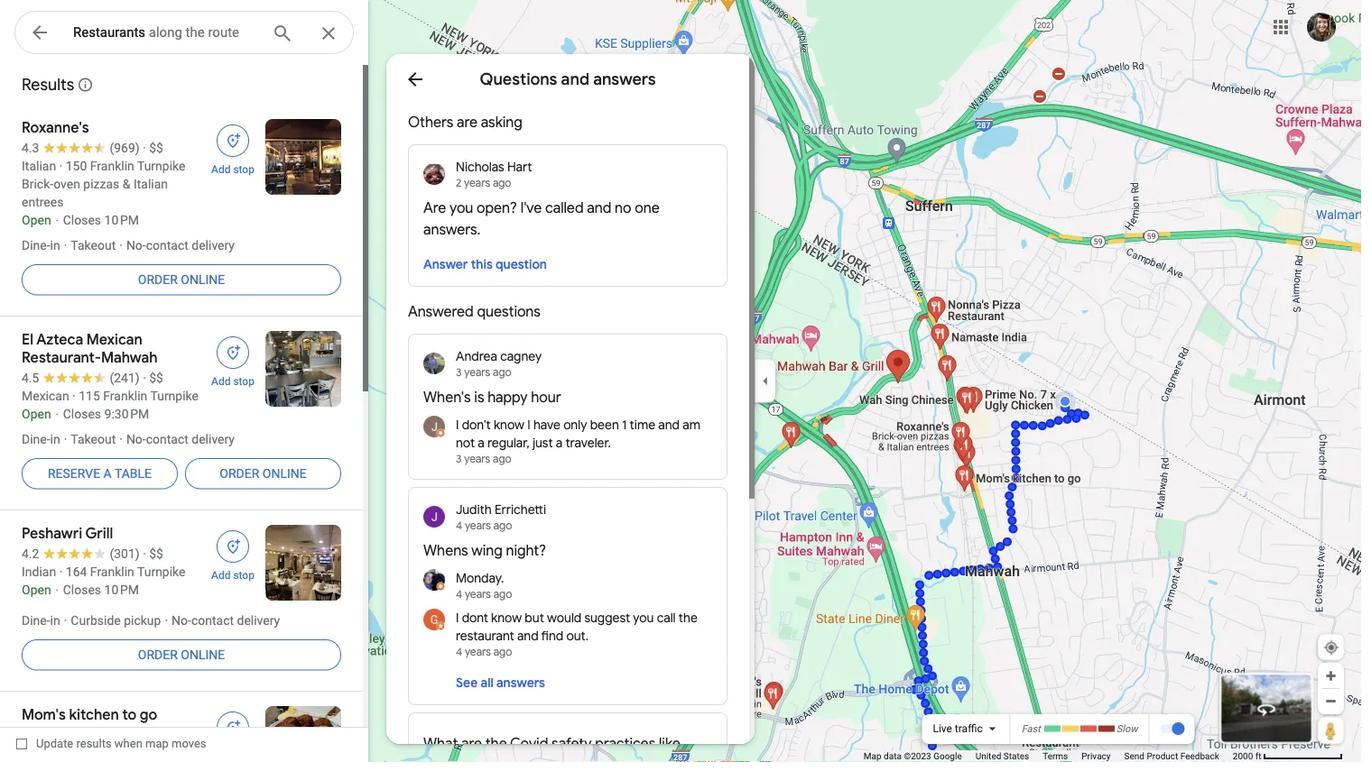Task type: describe. For each thing, give the bounding box(es) containing it.
table
[[115, 467, 152, 481]]

stop for second add stop image from the bottom of the results for restaurants 'feed'
[[233, 570, 255, 582]]

1 vertical spatial order online
[[220, 467, 307, 481]]

add for second add stop image from the bottom of the results for restaurants 'feed'
[[211, 570, 231, 582]]

stop for add stop icon
[[233, 163, 255, 176]]

results
[[22, 74, 74, 95]]

states
[[1004, 752, 1029, 762]]

zoom in image
[[1324, 670, 1338, 683]]

footer inside google maps element
[[864, 751, 1233, 763]]

send product feedback button
[[1125, 751, 1220, 763]]

2000
[[1233, 752, 1253, 762]]

google
[[934, 752, 962, 762]]

order online link for add stop icon
[[22, 258, 341, 302]]

traffic
[[955, 723, 983, 736]]

terms
[[1043, 752, 1068, 762]]

privacy button
[[1082, 751, 1111, 763]]

reserve
[[48, 467, 100, 481]]

2 vertical spatial order
[[138, 648, 178, 663]]

send product feedback
[[1125, 752, 1220, 762]]

1 vertical spatial order
[[220, 467, 259, 481]]

add for add stop icon
[[211, 163, 231, 176]]

map
[[145, 738, 169, 751]]

2 add stop image from the top
[[225, 539, 241, 555]]

united
[[976, 752, 1002, 762]]

order online link for second add stop image from the bottom of the results for restaurants 'feed'
[[22, 634, 341, 677]]

add for first add stop image from the top
[[211, 376, 231, 388]]

order online for add stop icon's order online link add stop button
[[138, 272, 225, 287]]

results
[[76, 738, 112, 751]]

none field inside the restaurants field
[[73, 22, 257, 43]]

 button
[[14, 11, 65, 58]]

live
[[933, 723, 952, 736]]

update
[[36, 738, 73, 751]]

privacy
[[1082, 752, 1111, 762]]

collapse side panel image
[[756, 372, 776, 391]]

0 vertical spatial order
[[138, 272, 178, 287]]

1 add stop image from the top
[[225, 345, 241, 361]]

live traffic
[[933, 723, 983, 736]]

order online for add stop button related to order online link for second add stop image from the bottom of the results for restaurants 'feed'
[[138, 648, 225, 663]]

street view image
[[1256, 699, 1278, 720]]

add stop image
[[225, 133, 241, 149]]

google maps element
[[0, 0, 1362, 763]]

Update results when map moves checkbox
[[16, 733, 206, 756]]

map
[[864, 752, 882, 762]]

stop for first add stop image from the top
[[233, 376, 255, 388]]

show your location image
[[1324, 640, 1340, 656]]

1 vertical spatial order online link
[[185, 452, 341, 496]]



Task type: vqa. For each thing, say whether or not it's contained in the screenshot.
top All
no



Task type: locate. For each thing, give the bounding box(es) containing it.
1 vertical spatial add stop image
[[225, 539, 241, 555]]

united states
[[976, 752, 1029, 762]]

data
[[884, 752, 902, 762]]

add stop image
[[225, 345, 241, 361], [225, 539, 241, 555], [225, 720, 241, 737]]

1 vertical spatial stop
[[233, 376, 255, 388]]

terms button
[[1043, 751, 1068, 763]]

3 stop from the top
[[233, 570, 255, 582]]

update results when map moves
[[36, 738, 206, 751]]

1 add stop button from the top
[[200, 119, 265, 177]]

0 vertical spatial add stop image
[[225, 345, 241, 361]]

add stop button for add stop icon's order online link
[[200, 119, 265, 177]]

order online
[[138, 272, 225, 287], [220, 467, 307, 481], [138, 648, 225, 663]]

google account: giulia masi  
(giulia.masi@adept.ai) image
[[1307, 13, 1336, 42]]

order online link
[[22, 258, 341, 302], [185, 452, 341, 496], [22, 634, 341, 677]]

0 vertical spatial add stop
[[211, 163, 255, 176]]

0 vertical spatial add
[[211, 163, 231, 176]]

reserve a table link
[[22, 452, 178, 496]]

fast
[[1022, 724, 1041, 735]]

zoom out image
[[1324, 695, 1338, 709]]

0 vertical spatial order online link
[[22, 258, 341, 302]]

product
[[1147, 752, 1179, 762]]

show street view coverage image
[[1318, 718, 1344, 745]]

2 vertical spatial stop
[[233, 570, 255, 582]]

2 vertical spatial order online link
[[22, 634, 341, 677]]

 Show traffic  checkbox
[[1160, 722, 1185, 737]]

a
[[103, 467, 112, 481]]

2 vertical spatial add stop image
[[225, 720, 241, 737]]

learn more about legal disclosure regarding public reviews on google maps image
[[77, 77, 93, 93]]

online for add stop icon's order online link add stop button
[[181, 272, 225, 287]]

1 add stop from the top
[[211, 163, 255, 176]]

1 stop from the top
[[233, 163, 255, 176]]

feedback
[[1181, 752, 1220, 762]]

1 add from the top
[[211, 163, 231, 176]]

online
[[181, 272, 225, 287], [263, 467, 307, 481], [181, 648, 225, 663]]

Restaurants field
[[14, 11, 354, 55]]

footer containing map data ©2023 google
[[864, 751, 1233, 763]]

0 vertical spatial add stop button
[[200, 119, 265, 177]]

 search field
[[14, 11, 354, 58]]

None field
[[73, 22, 257, 43]]

2 add stop from the top
[[211, 376, 255, 388]]

results for restaurants feed
[[0, 63, 368, 763]]

add stop
[[211, 163, 255, 176], [211, 376, 255, 388], [211, 570, 255, 582]]

1 vertical spatial add
[[211, 376, 231, 388]]

2 vertical spatial online
[[181, 648, 225, 663]]

3 add stop from the top
[[211, 570, 255, 582]]

2 vertical spatial add stop button
[[200, 525, 265, 583]]

©2023
[[904, 752, 931, 762]]

2 add from the top
[[211, 376, 231, 388]]

2 vertical spatial add stop
[[211, 570, 255, 582]]

add
[[211, 163, 231, 176], [211, 376, 231, 388], [211, 570, 231, 582]]

2000 ft button
[[1233, 752, 1343, 762]]

1 vertical spatial add stop
[[211, 376, 255, 388]]

2000 ft
[[1233, 752, 1262, 762]]

add stop button
[[200, 119, 265, 177], [200, 331, 265, 389], [200, 525, 265, 583]]

2 vertical spatial add
[[211, 570, 231, 582]]

2 stop from the top
[[233, 376, 255, 388]]

1 vertical spatial add stop button
[[200, 331, 265, 389]]

stop
[[233, 163, 255, 176], [233, 376, 255, 388], [233, 570, 255, 582]]

map data ©2023 google
[[864, 752, 962, 762]]

3 add stop button from the top
[[200, 525, 265, 583]]

online for add stop button related to order online link for second add stop image from the bottom of the results for restaurants 'feed'
[[181, 648, 225, 663]]

0 vertical spatial stop
[[233, 163, 255, 176]]

moves
[[172, 738, 206, 751]]

0 vertical spatial order online
[[138, 272, 225, 287]]

add stop button for order online link for second add stop image from the bottom of the results for restaurants 'feed'
[[200, 525, 265, 583]]

ft
[[1256, 752, 1262, 762]]

3 add from the top
[[211, 570, 231, 582]]

2 vertical spatial order online
[[138, 648, 225, 663]]

live traffic option
[[933, 723, 983, 736]]

0 vertical spatial online
[[181, 272, 225, 287]]

footer
[[864, 751, 1233, 763]]

united states button
[[976, 751, 1029, 763]]

1 vertical spatial online
[[263, 467, 307, 481]]


[[29, 19, 51, 46]]

slow
[[1117, 724, 1138, 735]]

order
[[138, 272, 178, 287], [220, 467, 259, 481], [138, 648, 178, 663]]

send
[[1125, 752, 1145, 762]]

2 add stop button from the top
[[200, 331, 265, 389]]

reserve a table
[[48, 467, 152, 481]]

when
[[115, 738, 142, 751]]

3 add stop image from the top
[[225, 720, 241, 737]]



